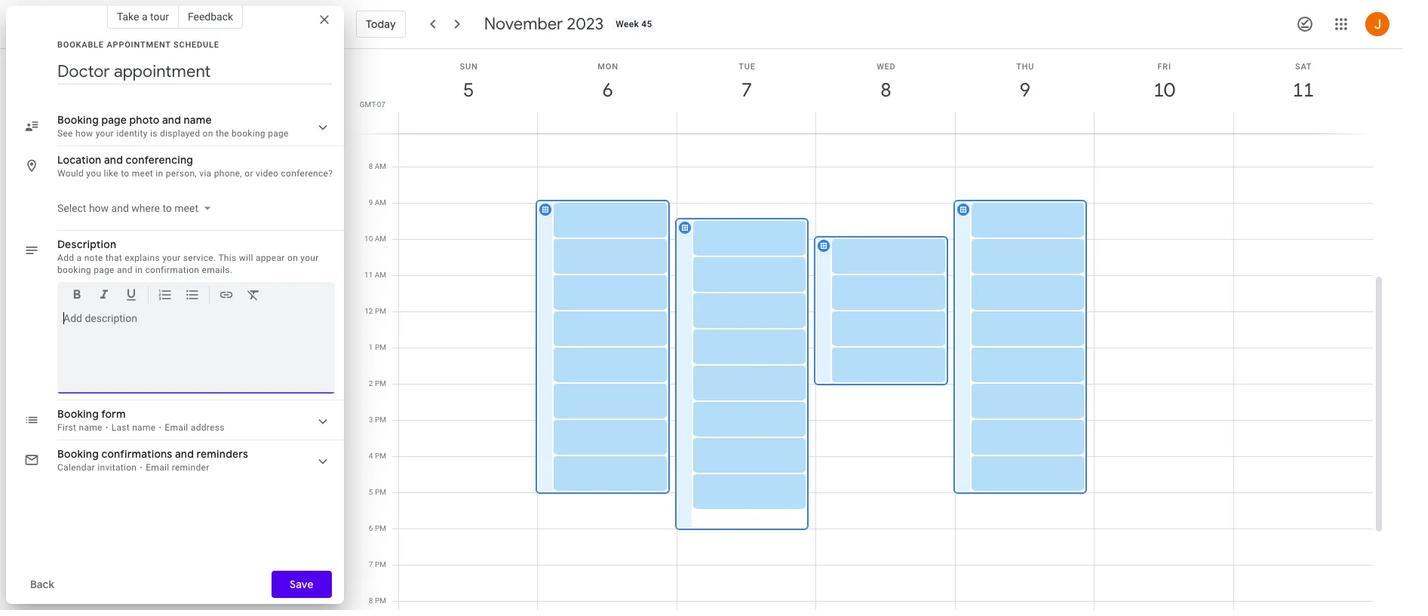 Task type: locate. For each thing, give the bounding box(es) containing it.
10 inside column header
[[1153, 78, 1174, 103]]

0 horizontal spatial in
[[135, 265, 143, 275]]

pm down 5 pm at the bottom of page
[[375, 524, 386, 533]]

3 pm
[[369, 416, 386, 424]]

0 vertical spatial 6
[[601, 78, 612, 103]]

6 down mon
[[601, 78, 612, 103]]

am down 07
[[375, 126, 386, 134]]

7 down 6 pm
[[369, 561, 373, 569]]

booking for booking page photo and name see how your identity is displayed on the booking page
[[57, 113, 99, 127]]

8 down wed
[[880, 78, 891, 103]]

wed
[[877, 62, 896, 72]]

last name
[[111, 423, 156, 433]]

mon
[[598, 62, 618, 72]]

am for 7 am
[[375, 126, 386, 134]]

pm down 6 pm
[[375, 561, 386, 569]]

pm right 4
[[375, 452, 386, 460]]

1 vertical spatial on
[[287, 253, 298, 263]]

meet down person,
[[175, 202, 198, 214]]

0 vertical spatial page
[[101, 113, 127, 127]]

booking
[[57, 113, 99, 127], [57, 407, 99, 421], [57, 447, 99, 461]]

1 am from the top
[[375, 126, 386, 134]]

9 down the thu
[[1019, 78, 1030, 103]]

2023
[[567, 14, 604, 35]]

1 horizontal spatial 10
[[1153, 78, 1174, 103]]

1 horizontal spatial 9
[[1019, 78, 1030, 103]]

booking right the
[[232, 128, 265, 139]]

a right add
[[77, 253, 82, 263]]

0 horizontal spatial your
[[96, 128, 114, 139]]

10 up 11 am
[[364, 235, 373, 243]]

1 vertical spatial 7
[[369, 126, 373, 134]]

page up video
[[268, 128, 289, 139]]

a inside description add a note that explains your service. this will appear on your booking page and in confirmation emails.
[[77, 253, 82, 263]]

2 am from the top
[[375, 162, 386, 171]]

select how and where to meet button
[[51, 195, 217, 222]]

1 horizontal spatial in
[[156, 168, 163, 179]]

booking up calendar
[[57, 447, 99, 461]]

4 pm from the top
[[375, 416, 386, 424]]

am up '9 am'
[[375, 162, 386, 171]]

2 horizontal spatial name
[[184, 113, 212, 127]]

5 am from the top
[[375, 271, 386, 279]]

7 am
[[369, 126, 386, 134]]

Add title text field
[[57, 60, 332, 83]]

or
[[245, 168, 253, 179]]

0 vertical spatial in
[[156, 168, 163, 179]]

email
[[165, 423, 188, 433], [146, 462, 169, 473]]

2 vertical spatial booking
[[57, 447, 99, 461]]

0 vertical spatial on
[[203, 128, 213, 139]]

location and conferencing would you like to meet in person, via phone, or video conference?
[[57, 153, 333, 179]]

am down '9 am'
[[375, 235, 386, 243]]

1 vertical spatial booking
[[57, 265, 91, 275]]

8
[[880, 78, 891, 103], [369, 162, 373, 171], [369, 597, 373, 605]]

to right like
[[121, 168, 129, 179]]

0 horizontal spatial booking
[[57, 265, 91, 275]]

meet inside location and conferencing would you like to meet in person, via phone, or video conference?
[[132, 168, 153, 179]]

booking up see
[[57, 113, 99, 127]]

in down conferencing
[[156, 168, 163, 179]]

insert link image
[[219, 287, 234, 305]]

1 vertical spatial booking
[[57, 407, 99, 421]]

in down explains
[[135, 265, 143, 275]]

page
[[101, 113, 127, 127], [268, 128, 289, 139], [94, 265, 114, 275]]

1 horizontal spatial a
[[142, 11, 148, 23]]

sun 5
[[460, 62, 478, 103]]

0 vertical spatial 5
[[462, 78, 473, 103]]

and
[[162, 113, 181, 127], [104, 153, 123, 167], [111, 202, 129, 214], [117, 265, 133, 275], [175, 447, 194, 461]]

add
[[57, 253, 74, 263]]

8 inside wed 8
[[880, 78, 891, 103]]

and inside dropdown button
[[111, 202, 129, 214]]

5 column header
[[398, 49, 538, 134]]

name
[[184, 113, 212, 127], [79, 423, 102, 433], [132, 423, 156, 433]]

booking for booking confirmations and reminders
[[57, 447, 99, 461]]

meet
[[132, 168, 153, 179], [175, 202, 198, 214]]

8 for 8 am
[[369, 162, 373, 171]]

1 vertical spatial meet
[[175, 202, 198, 214]]

on
[[203, 128, 213, 139], [287, 253, 298, 263]]

1 vertical spatial how
[[89, 202, 109, 214]]

grid
[[350, 49, 1385, 610]]

0 vertical spatial 10
[[1153, 78, 1174, 103]]

wed 8
[[877, 62, 896, 103]]

booking inside booking page photo and name see how your identity is displayed on the booking page
[[57, 113, 99, 127]]

1 horizontal spatial to
[[163, 202, 172, 214]]

how inside booking page photo and name see how your identity is displayed on the booking page
[[75, 128, 93, 139]]

italic image
[[97, 287, 112, 305]]

1 vertical spatial 10
[[364, 235, 373, 243]]

0 horizontal spatial name
[[79, 423, 102, 433]]

11 down sat
[[1292, 78, 1313, 103]]

7 for 7 am
[[369, 126, 373, 134]]

0 horizontal spatial meet
[[132, 168, 153, 179]]

thursday, november 9 element
[[1008, 73, 1043, 108]]

take a tour
[[117, 11, 169, 23]]

2 pm
[[369, 380, 386, 388]]

am
[[375, 126, 386, 134], [375, 162, 386, 171], [375, 198, 386, 207], [375, 235, 386, 243], [375, 271, 386, 279]]

7 inside tue 7
[[741, 78, 751, 103]]

how right see
[[75, 128, 93, 139]]

4 am from the top
[[375, 235, 386, 243]]

am for 9 am
[[375, 198, 386, 207]]

0 vertical spatial to
[[121, 168, 129, 179]]

1 vertical spatial 6
[[369, 524, 373, 533]]

today
[[366, 17, 396, 31]]

1 booking from the top
[[57, 113, 99, 127]]

7 pm from the top
[[375, 524, 386, 533]]

6 inside mon 6
[[601, 78, 612, 103]]

name down booking form
[[79, 423, 102, 433]]

bookable appointment schedule
[[57, 40, 219, 50]]

remove formatting image
[[246, 287, 261, 305]]

your left identity
[[96, 128, 114, 139]]

6
[[601, 78, 612, 103], [369, 524, 373, 533]]

1 horizontal spatial 11
[[1292, 78, 1313, 103]]

email for email address
[[165, 423, 188, 433]]

pm right 1
[[375, 343, 386, 352]]

bulleted list image
[[185, 287, 200, 305]]

is
[[150, 128, 157, 139]]

tue
[[739, 62, 756, 72]]

name inside booking page photo and name see how your identity is displayed on the booking page
[[184, 113, 212, 127]]

0 horizontal spatial a
[[77, 253, 82, 263]]

and down that in the left of the page
[[117, 265, 133, 275]]

9 pm from the top
[[375, 597, 386, 605]]

booking up first name
[[57, 407, 99, 421]]

the
[[216, 128, 229, 139]]

page up identity
[[101, 113, 127, 127]]

1 horizontal spatial name
[[132, 423, 156, 433]]

5 pm from the top
[[375, 452, 386, 460]]

pm down 4 pm
[[375, 488, 386, 496]]

booking down add
[[57, 265, 91, 275]]

Description text field
[[63, 312, 329, 388]]

7 for 7 pm
[[369, 561, 373, 569]]

7 down tue in the top of the page
[[741, 78, 751, 103]]

am for 10 am
[[375, 235, 386, 243]]

email left the address
[[165, 423, 188, 433]]

page for booking
[[268, 128, 289, 139]]

phone,
[[214, 168, 242, 179]]

a
[[142, 11, 148, 23], [77, 253, 82, 263]]

1 vertical spatial 11
[[364, 271, 373, 279]]

3 pm from the top
[[375, 380, 386, 388]]

on inside booking page photo and name see how your identity is displayed on the booking page
[[203, 128, 213, 139]]

meet inside dropdown button
[[175, 202, 198, 214]]

1 vertical spatial 5
[[369, 488, 373, 496]]

10 down fri
[[1153, 78, 1174, 103]]

page inside description add a note that explains your service. this will appear on your booking page and in confirmation emails.
[[94, 265, 114, 275]]

and up like
[[104, 153, 123, 167]]

10 column header
[[1094, 49, 1234, 134]]

and inside booking page photo and name see how your identity is displayed on the booking page
[[162, 113, 181, 127]]

9 column header
[[955, 49, 1095, 134]]

1 vertical spatial page
[[268, 128, 289, 139]]

today button
[[356, 6, 406, 42]]

a inside button
[[142, 11, 148, 23]]

5 pm
[[369, 488, 386, 496]]

pm for 6 pm
[[375, 524, 386, 533]]

pm right 3
[[375, 416, 386, 424]]

you
[[86, 168, 101, 179]]

1 horizontal spatial 5
[[462, 78, 473, 103]]

displayed
[[160, 128, 200, 139]]

saturday, november 11 element
[[1286, 73, 1321, 108]]

11 am
[[364, 271, 386, 279]]

1 pm from the top
[[375, 307, 386, 315]]

9 up 10 am
[[369, 198, 373, 207]]

in
[[156, 168, 163, 179], [135, 265, 143, 275]]

how right select
[[89, 202, 109, 214]]

1 vertical spatial email
[[146, 462, 169, 473]]

1 vertical spatial to
[[163, 202, 172, 214]]

0 vertical spatial 8
[[880, 78, 891, 103]]

2 pm from the top
[[375, 343, 386, 352]]

11 up 12 on the bottom
[[364, 271, 373, 279]]

pm right 2
[[375, 380, 386, 388]]

video
[[256, 168, 279, 179]]

sun
[[460, 62, 478, 72]]

name for first name
[[79, 423, 102, 433]]

your up the confirmation
[[162, 253, 181, 263]]

on left the
[[203, 128, 213, 139]]

identity
[[116, 128, 148, 139]]

am down 8 am
[[375, 198, 386, 207]]

in inside location and conferencing would you like to meet in person, via phone, or video conference?
[[156, 168, 163, 179]]

feedback
[[188, 11, 233, 23]]

1 horizontal spatial 6
[[601, 78, 612, 103]]

0 horizontal spatial 9
[[369, 198, 373, 207]]

form
[[101, 407, 126, 421]]

8 pm
[[369, 597, 386, 605]]

5
[[462, 78, 473, 103], [369, 488, 373, 496]]

name right last
[[132, 423, 156, 433]]

booking page photo and name see how your identity is displayed on the booking page
[[57, 113, 289, 139]]

5 down sun
[[462, 78, 473, 103]]

formatting options toolbar
[[57, 282, 335, 314]]

0 vertical spatial a
[[142, 11, 148, 23]]

0 horizontal spatial on
[[203, 128, 213, 139]]

and left where
[[111, 202, 129, 214]]

0 horizontal spatial to
[[121, 168, 129, 179]]

to right where
[[163, 202, 172, 214]]

email down booking confirmations and reminders
[[146, 462, 169, 473]]

bookable
[[57, 40, 104, 50]]

a left tour
[[142, 11, 148, 23]]

on right appear
[[287, 253, 298, 263]]

pm for 1 pm
[[375, 343, 386, 352]]

1 vertical spatial a
[[77, 253, 82, 263]]

1 vertical spatial 8
[[369, 162, 373, 171]]

0 vertical spatial meet
[[132, 168, 153, 179]]

2 vertical spatial 7
[[369, 561, 373, 569]]

booking for name
[[232, 128, 265, 139]]

your right appear
[[301, 253, 319, 263]]

page for description
[[94, 265, 114, 275]]

2 booking from the top
[[57, 407, 99, 421]]

via
[[199, 168, 212, 179]]

how
[[75, 128, 93, 139], [89, 202, 109, 214]]

6 down 5 pm at the bottom of page
[[369, 524, 373, 533]]

1 horizontal spatial booking
[[232, 128, 265, 139]]

1 horizontal spatial meet
[[175, 202, 198, 214]]

3 am from the top
[[375, 198, 386, 207]]

7 down gmt-07
[[369, 126, 373, 134]]

am for 11 am
[[375, 271, 386, 279]]

2 vertical spatial 8
[[369, 597, 373, 605]]

0 vertical spatial 9
[[1019, 78, 1030, 103]]

9
[[1019, 78, 1030, 103], [369, 198, 373, 207]]

am up 12 pm
[[375, 271, 386, 279]]

pm right 12 on the bottom
[[375, 307, 386, 315]]

0 vertical spatial booking
[[57, 113, 99, 127]]

on inside description add a note that explains your service. this will appear on your booking page and in confirmation emails.
[[287, 253, 298, 263]]

0 horizontal spatial 10
[[364, 235, 373, 243]]

7
[[741, 78, 751, 103], [369, 126, 373, 134], [369, 561, 373, 569]]

conferencing
[[126, 153, 193, 167]]

6 pm from the top
[[375, 488, 386, 496]]

sunday, november 5 element
[[451, 73, 486, 108]]

0 vertical spatial how
[[75, 128, 93, 139]]

booking inside description add a note that explains your service. this will appear on your booking page and in confirmation emails.
[[57, 265, 91, 275]]

booking inside booking page photo and name see how your identity is displayed on the booking page
[[232, 128, 265, 139]]

0 vertical spatial 11
[[1292, 78, 1313, 103]]

3 booking from the top
[[57, 447, 99, 461]]

pm down the 7 pm
[[375, 597, 386, 605]]

1 vertical spatial in
[[135, 265, 143, 275]]

1 horizontal spatial on
[[287, 253, 298, 263]]

page down that in the left of the page
[[94, 265, 114, 275]]

2 vertical spatial page
[[94, 265, 114, 275]]

12
[[365, 307, 373, 315]]

8 up '9 am'
[[369, 162, 373, 171]]

name up 'displayed'
[[184, 113, 212, 127]]

11 inside column header
[[1292, 78, 1313, 103]]

0 vertical spatial booking
[[232, 128, 265, 139]]

how inside dropdown button
[[89, 202, 109, 214]]

0 vertical spatial 7
[[741, 78, 751, 103]]

8 down the 7 pm
[[369, 597, 373, 605]]

0 vertical spatial email
[[165, 423, 188, 433]]

8 pm from the top
[[375, 561, 386, 569]]

and up 'displayed'
[[162, 113, 181, 127]]

0 horizontal spatial 5
[[369, 488, 373, 496]]

meet down conferencing
[[132, 168, 153, 179]]

monday, november 6 element
[[590, 73, 625, 108]]

email reminder
[[146, 462, 209, 473]]

5 down 4
[[369, 488, 373, 496]]

to
[[121, 168, 129, 179], [163, 202, 172, 214]]

email address
[[165, 423, 225, 433]]

your inside booking page photo and name see how your identity is displayed on the booking page
[[96, 128, 114, 139]]

1 horizontal spatial your
[[162, 253, 181, 263]]



Task type: describe. For each thing, give the bounding box(es) containing it.
schedule
[[174, 40, 219, 50]]

pm for 5 pm
[[375, 488, 386, 496]]

week 45
[[616, 19, 652, 29]]

2
[[369, 380, 373, 388]]

email for email reminder
[[146, 462, 169, 473]]

friday, november 10 element
[[1147, 73, 1182, 108]]

fri
[[1158, 62, 1172, 72]]

8 column header
[[816, 49, 956, 134]]

explains
[[125, 253, 160, 263]]

pm for 2 pm
[[375, 380, 386, 388]]

2 horizontal spatial your
[[301, 253, 319, 263]]

on for that
[[287, 253, 298, 263]]

first name
[[57, 423, 102, 433]]

5 inside sun 5
[[462, 78, 473, 103]]

see
[[57, 128, 73, 139]]

person,
[[166, 168, 197, 179]]

pm for 8 pm
[[375, 597, 386, 605]]

6 column header
[[538, 49, 677, 134]]

sat 11
[[1292, 62, 1313, 103]]

on for name
[[203, 128, 213, 139]]

select
[[57, 202, 86, 214]]

november 2023
[[484, 14, 604, 35]]

in inside description add a note that explains your service. this will appear on your booking page and in confirmation emails.
[[135, 265, 143, 275]]

thu 9
[[1016, 62, 1035, 103]]

and up reminder
[[175, 447, 194, 461]]

9 inside thu 9
[[1019, 78, 1030, 103]]

booking for that
[[57, 265, 91, 275]]

8 for 8 pm
[[369, 597, 373, 605]]

booking form
[[57, 407, 126, 421]]

location
[[57, 153, 101, 167]]

description
[[57, 238, 116, 251]]

back
[[30, 578, 54, 592]]

pm for 3 pm
[[375, 416, 386, 424]]

07
[[377, 100, 386, 109]]

emails.
[[202, 265, 233, 275]]

this
[[218, 253, 237, 263]]

will
[[239, 253, 253, 263]]

service.
[[183, 253, 216, 263]]

week
[[616, 19, 639, 29]]

6 pm
[[369, 524, 386, 533]]

1 pm
[[369, 343, 386, 352]]

back button
[[18, 567, 66, 603]]

first
[[57, 423, 76, 433]]

gmt-
[[360, 100, 377, 109]]

like
[[104, 168, 118, 179]]

12 pm
[[365, 307, 386, 315]]

7 pm
[[369, 561, 386, 569]]

underline image
[[124, 287, 139, 305]]

sat
[[1295, 62, 1312, 72]]

thu
[[1016, 62, 1035, 72]]

reminder
[[172, 462, 209, 473]]

grid containing 5
[[350, 49, 1385, 610]]

to inside dropdown button
[[163, 202, 172, 214]]

and inside location and conferencing would you like to meet in person, via phone, or video conference?
[[104, 153, 123, 167]]

calendar
[[57, 462, 95, 473]]

confirmations
[[101, 447, 172, 461]]

3
[[369, 416, 373, 424]]

0 horizontal spatial 6
[[369, 524, 373, 533]]

booking confirmations and reminders
[[57, 447, 248, 461]]

confirmation
[[145, 265, 199, 275]]

45
[[642, 19, 652, 29]]

9 am
[[369, 198, 386, 207]]

take a tour button
[[107, 5, 179, 29]]

last
[[111, 423, 130, 433]]

calendar invitation
[[57, 462, 137, 473]]

numbered list image
[[158, 287, 173, 305]]

fri 10
[[1153, 62, 1174, 103]]

name for last name
[[132, 423, 156, 433]]

4
[[369, 452, 373, 460]]

wednesday, november 8 element
[[869, 73, 903, 108]]

tuesday, november 7 element
[[730, 73, 764, 108]]

tue 7
[[739, 62, 756, 103]]

1
[[369, 343, 373, 352]]

tour
[[150, 11, 169, 23]]

would
[[57, 168, 84, 179]]

am for 8 am
[[375, 162, 386, 171]]

appear
[[256, 253, 285, 263]]

description add a note that explains your service. this will appear on your booking page and in confirmation emails.
[[57, 238, 319, 275]]

where
[[131, 202, 160, 214]]

7 column header
[[677, 49, 817, 134]]

address
[[191, 423, 225, 433]]

pm for 4 pm
[[375, 452, 386, 460]]

8 am
[[369, 162, 386, 171]]

conference?
[[281, 168, 333, 179]]

appointment
[[107, 40, 171, 50]]

1 vertical spatial 9
[[369, 198, 373, 207]]

pm for 7 pm
[[375, 561, 386, 569]]

and inside description add a note that explains your service. this will appear on your booking page and in confirmation emails.
[[117, 265, 133, 275]]

november
[[484, 14, 563, 35]]

reminders
[[197, 447, 248, 461]]

to inside location and conferencing would you like to meet in person, via phone, or video conference?
[[121, 168, 129, 179]]

gmt-07
[[360, 100, 386, 109]]

11 column header
[[1233, 49, 1373, 134]]

booking for booking form
[[57, 407, 99, 421]]

pm for 12 pm
[[375, 307, 386, 315]]

invitation
[[98, 462, 137, 473]]

0 horizontal spatial 11
[[364, 271, 373, 279]]

mon 6
[[598, 62, 618, 103]]

take
[[117, 11, 139, 23]]

bold image
[[69, 287, 85, 305]]

feedback button
[[179, 5, 243, 29]]

note
[[84, 253, 103, 263]]

that
[[106, 253, 122, 263]]

photo
[[129, 113, 159, 127]]



Task type: vqa. For each thing, say whether or not it's contained in the screenshot.
DAY
no



